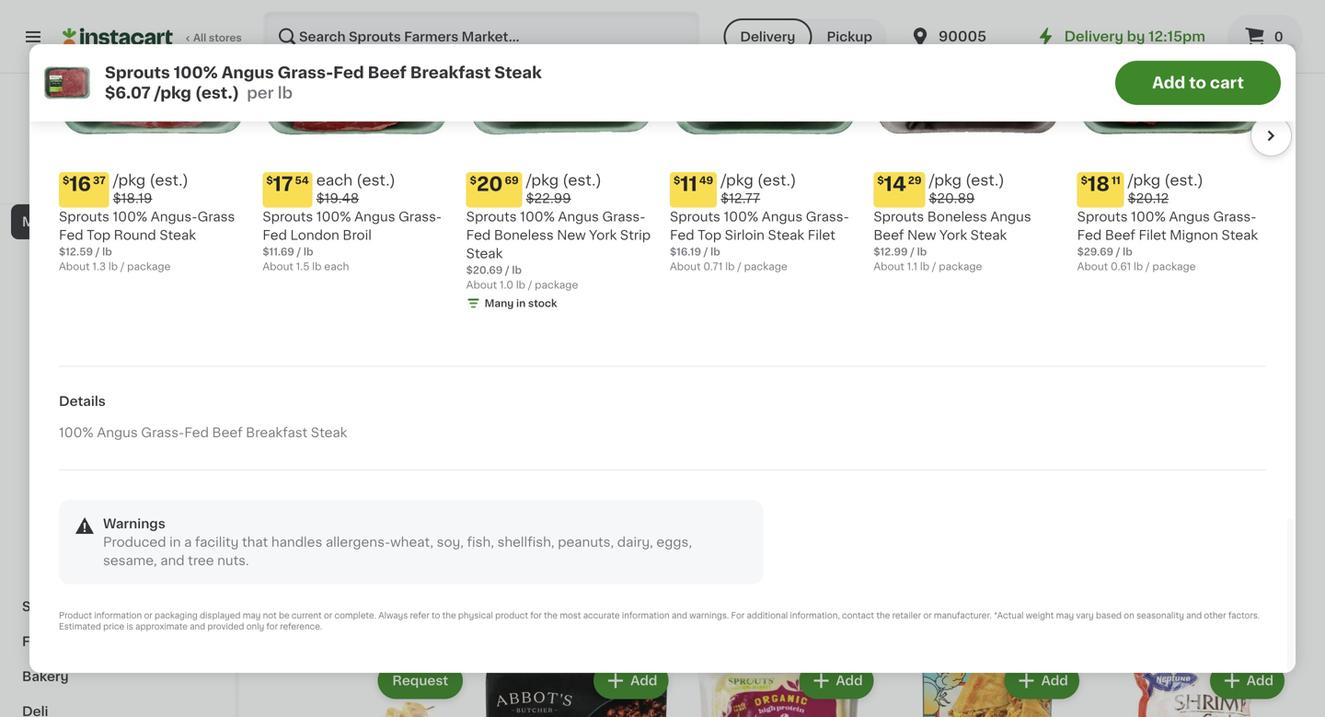 Task type: describe. For each thing, give the bounding box(es) containing it.
sprouts 100% angus grass- fed beef breakfast steak $12.14 / lb
[[482, 540, 661, 586]]

sprouts inside $ 11 49 /pkg (est.) $12.77 sprouts 100% angus grass- fed top sirloin steak filet $16.19 / lb about 0.71 lb / package
[[670, 210, 721, 223]]

about inside $ 18 11 /pkg (est.) $20.12 sprouts 100% angus grass- fed beef filet mignon steak $29.69 / lb about 0.61 lb / package
[[1078, 261, 1109, 272]]

sprouts farmers market logo image
[[100, 96, 135, 131]]

fish link
[[11, 379, 224, 414]]

2 vertical spatial meat
[[116, 565, 149, 578]]

$20.69 per package (estimated) original price: $22.99 element
[[466, 172, 655, 208]]

2 oz from the left
[[1112, 250, 1124, 260]]

mignon
[[1170, 229, 1219, 242]]

about 2.8 lb each
[[893, 609, 982, 619]]

facility
[[195, 536, 239, 549]]

additional
[[747, 612, 788, 620]]

0.73
[[310, 258, 331, 268]]

& for eggs
[[61, 145, 72, 158]]

lean
[[832, 196, 863, 208]]

sprouts brands link
[[11, 64, 224, 99]]

fed inside "$ 20 69 /pkg (est.) $22.99 sprouts 100% angus grass- fed boneless new york strip steak $20.69 / lb about 1.0 lb / package"
[[466, 229, 491, 242]]

100% inside sprouts 100% angus grass- fed beef breakfast steak $12.14 / lb
[[535, 540, 570, 553]]

hot dogs & sausages
[[33, 460, 175, 473]]

0.71
[[704, 261, 723, 272]]

lamb link
[[11, 484, 224, 519]]

100% inside $ 18 11 /pkg (est.) $20.12 sprouts 100% angus grass- fed beef filet mignon steak $29.69 / lb about 0.61 lb / package
[[1131, 210, 1166, 223]]

steak inside $ 14 29 /pkg (est.) $20.89 sprouts boneless angus beef new york steak $12.99 / lb about 1.1 lb / package
[[971, 229, 1007, 242]]

2 beyond from the left
[[1188, 196, 1239, 208]]

fed inside $ 18 11 /pkg (est.) $20.12 sprouts 100% angus grass- fed beef filet mignon steak $29.69 / lb about 0.61 lb / package
[[1078, 229, 1102, 242]]

11 inside $ 18 11 /pkg (est.) $20.12 sprouts 100% angus grass- fed beef filet mignon steak $29.69 / lb about 0.61 lb / package
[[1112, 175, 1121, 186]]

1.1
[[907, 261, 918, 272]]

store
[[107, 159, 134, 169]]

about inside $ 8 21 /pkg (est.) $9.12 sprouts 100% angus grass- fed boneless chuck steak $11.24 / lb about 0.73 lb / package
[[276, 258, 307, 268]]

steak inside /pkg (est.) $18.19 sprouts 100% angus-grass fed top round steak $12.59 / lb
[[788, 558, 824, 571]]

and inside warnings produced in a facility that handles allergens-wheat, soy, fish, shellfish, peanuts, dairy, eggs, sesame, and tree nuts.
[[160, 554, 185, 567]]

90005
[[939, 30, 987, 43]]

$ for $ 18 11 /pkg (est.) $20.12 sprouts 100% angus grass- fed beef filet mignon steak $29.69 / lb about 0.61 lb / package
[[1081, 175, 1088, 186]]

grass inside $ 16 37 /pkg (est.) $18.19 sprouts 100% angus-grass fed top round steak $12.59 / lb about 1.3 lb / package
[[198, 210, 235, 223]]

grass inside /pkg (est.) $18.19 sprouts 100% angus-grass fed top round steak $12.59 / lb
[[826, 540, 863, 553]]

$ 14 29 /pkg (est.) $20.89 sprouts boneless angus beef new york steak $12.99 / lb about 1.1 lb / package
[[874, 173, 1032, 272]]

1 may from the left
[[243, 612, 261, 620]]

90005 button
[[909, 11, 1020, 63]]

sprouts inside /pkg (est.) $18.19 sprouts 100% angus-grass fed top round steak $12.59 / lb
[[687, 540, 738, 553]]

packaging
[[155, 612, 198, 620]]

breakfast for sprouts 100% angus grass-fed beef breakfast steak $6.07 /pkg (est.) per lb
[[410, 65, 491, 81]]

2 or from the left
[[324, 612, 332, 620]]

$ for $ 20 69 /pkg (est.) $22.99 sprouts 100% angus grass- fed boneless new york strip steak $20.69 / lb about 1.0 lb / package
[[470, 175, 477, 186]]

and left the "warnings."
[[672, 612, 688, 620]]

$18.11 per package (estimated) original price: $20.12 element
[[1078, 172, 1267, 208]]

$29.69
[[1078, 247, 1114, 257]]

a
[[184, 536, 192, 549]]

uncured
[[893, 232, 948, 245]]

to inside button
[[1190, 75, 1207, 91]]

$8.82 each (estimated) original price: $11.03 element
[[1098, 502, 1289, 537]]

bacon,
[[1015, 214, 1060, 227]]

sausages
[[112, 460, 175, 473]]

manufacturer.
[[934, 612, 992, 620]]

$16.22
[[535, 189, 577, 201]]

fed inside sprouts 100% angus grass- fed beef breakfast steak $12.14 / lb
[[482, 558, 506, 571]]

/ inside $ 17 54 each (est.) $19.48 sprouts 100% angus grass- fed london broil $11.69 / lb about 1.5 lb each
[[297, 247, 301, 257]]

(est.) for 8
[[357, 170, 396, 184]]

grass- inside $ 17 54 each (est.) $19.48 sprouts 100% angus grass- fed london broil $11.69 / lb about 1.5 lb each
[[399, 210, 442, 223]]

top inside /pkg (est.) $18.19 sprouts 100% angus-grass fed top round steak $12.59 / lb
[[715, 558, 739, 571]]

sponsored badge image for 9
[[1098, 264, 1154, 275]]

filet inside $ 11 49 /pkg (est.) $12.77 sprouts 100% angus grass- fed top sirloin steak filet $16.19 / lb about 0.71 lb / package
[[808, 229, 836, 242]]

pack inside $ 13 72 /pkg (est.) $16.22 sprouts chicken tenderloins no antibiotics ever value pack $5.49 / lb about 2.5 lb / package
[[482, 244, 513, 257]]

(est.) for 13
[[572, 170, 611, 184]]

breakfast for sprouts 100% angus grass- fed beef breakfast steak $12.14 / lb
[[543, 558, 605, 571]]

$16.37 per package (estimated) original price: $18.19 element
[[59, 172, 248, 208]]

stock inside button
[[1183, 609, 1212, 619]]

100% inside $ 16 37 /pkg (est.) $18.19 sprouts 100% angus-grass fed top round steak $12.59 / lb about 1.3 lb / package
[[113, 210, 147, 223]]

lamb
[[33, 495, 69, 508]]

farms
[[757, 196, 796, 208]]

$20.69
[[466, 265, 503, 275]]

$11.24
[[276, 243, 308, 253]]

steak inside $ 16 37 /pkg (est.) $18.19 sprouts 100% angus-grass fed top round steak $12.59 / lb about 1.3 lb / package
[[160, 229, 196, 242]]

top for 16
[[87, 229, 111, 242]]

$ 20 69 /pkg (est.) $22.99 sprouts 100% angus grass- fed boneless new york strip steak $20.69 / lb about 1.0 lb / package
[[466, 173, 651, 290]]

(est.) for 20
[[563, 173, 602, 188]]

$19.48
[[316, 192, 359, 205]]

& for candy
[[73, 600, 84, 613]]

product group containing 7
[[893, 0, 1083, 279]]

1 or from the left
[[144, 612, 152, 620]]

1 information from the left
[[94, 612, 142, 620]]

boneless for 20
[[494, 229, 554, 242]]

0 horizontal spatial 6
[[687, 250, 694, 260]]

italian
[[1224, 232, 1263, 245]]

steak inside $ 8 21 /pkg (est.) $9.12 sprouts 100% angus grass- fed boneless chuck steak $11.24 / lb about 0.73 lb / package
[[412, 225, 448, 238]]

specialty meats link
[[11, 519, 224, 554]]

brands
[[77, 75, 124, 88]]

each for 2.8
[[957, 609, 982, 619]]

14 oz
[[1098, 250, 1124, 260]]

/pkg for 13
[[535, 170, 568, 184]]

stock inside 'item carousel' region
[[528, 298, 557, 308]]

grass- inside sprouts 100% angus grass- fed beef breakfast steak $12.14 / lb
[[618, 540, 661, 553]]

$18.19 inside $ 16 37 /pkg (est.) $18.19 sprouts 100% angus-grass fed top round steak $12.59 / lb about 1.3 lb / package
[[113, 192, 152, 205]]

sprouts organic ground chicken button
[[276, 304, 467, 577]]

package inside $ 8 21 /pkg (est.) $9.12 sprouts 100% angus grass- fed boneless chuck steak $11.24 / lb about 0.73 lb / package
[[352, 258, 396, 268]]

york inside $ 14 29 /pkg (est.) $20.89 sprouts boneless angus beef new york steak $12.99 / lb about 1.1 lb / package
[[940, 229, 968, 242]]

only
[[246, 623, 264, 631]]

angus for 8
[[368, 207, 409, 220]]

dairy
[[22, 145, 58, 158]]

prices
[[136, 159, 169, 169]]

grass- inside $ 8 21 /pkg (est.) $9.12 sprouts 100% angus grass- fed boneless chuck steak $11.24 / lb about 0.73 lb / package
[[412, 207, 456, 220]]

about inside $ 14 29 /pkg (est.) $20.89 sprouts boneless angus beef new york steak $12.99 / lb about 1.1 lb / package
[[874, 261, 905, 272]]

1 horizontal spatial 6
[[736, 232, 744, 245]]

angus- inside $ 16 37 /pkg (est.) $18.19 sprouts 100% angus-grass fed top round steak $12.59 / lb about 1.3 lb / package
[[151, 210, 198, 223]]

(est.) for 18
[[1165, 173, 1204, 188]]

14 inside $ 14 29 /pkg (est.) $20.89 sprouts boneless angus beef new york steak $12.99 / lb about 1.1 lb / package
[[884, 175, 907, 194]]

round inside $ 16 37 /pkg (est.) $18.19 sprouts 100% angus-grass fed top round steak $12.59 / lb about 1.3 lb / package
[[114, 229, 156, 242]]

package inside $ 16 37 /pkg (est.) $18.19 sprouts 100% angus-grass fed top round steak $12.59 / lb about 1.3 lb / package
[[127, 261, 171, 272]]

grass- inside sprouts 100% angus grass-fed beef breakfast steak $6.07 /pkg (est.) per lb
[[278, 65, 333, 81]]

plant- inside beyond meat beyond sausage, plant-based sausage links, hot italian style
[[1160, 214, 1199, 227]]

factors.
[[1229, 612, 1260, 620]]

& inside "link"
[[98, 460, 108, 473]]

be
[[279, 612, 290, 620]]

sprouts inside $ 18 11 /pkg (est.) $20.12 sprouts 100% angus grass- fed beef filet mignon steak $29.69 / lb about 0.61 lb / package
[[1078, 210, 1128, 223]]

/ right 1.1
[[932, 261, 937, 272]]

sprouts inside sprouts 100% angus grass-fed beef breakfast steak $6.07 /pkg (est.) per lb
[[105, 65, 170, 81]]

market
[[150, 137, 197, 150]]

1 vertical spatial meat
[[22, 215, 56, 228]]

everyday store prices link
[[55, 156, 180, 171]]

steak inside sprouts 100% angus grass- fed beef breakfast steak $12.14 / lb
[[608, 558, 645, 571]]

bakery link
[[11, 659, 224, 694]]

$16.19
[[670, 247, 702, 257]]

ground inside sprouts organic ground chicken
[[385, 528, 433, 541]]

warnings produced in a facility that handles allergens-wheat, soy, fish, shellfish, peanuts, dairy, eggs, sesame, and tree nuts.
[[103, 517, 692, 567]]

delivery button
[[724, 18, 812, 55]]

/ right 0.61
[[1146, 261, 1150, 272]]

ever
[[577, 225, 605, 238]]

grass- inside $ 11 49 /pkg (est.) $12.77 sprouts 100% angus grass- fed top sirloin steak filet $16.19 / lb about 0.71 lb / package
[[806, 210, 850, 223]]

$17.54 each (estimated) original price: $19.48 element
[[263, 172, 452, 208]]

chicken inside chicken link
[[33, 250, 86, 263]]

/ up 1.3
[[95, 247, 100, 257]]

warnings.
[[690, 612, 729, 620]]

many in stock
[[485, 298, 557, 308]]

specialty meats
[[33, 530, 138, 543]]

$ for $ 9 99
[[1102, 172, 1108, 182]]

beyond meat beyond sausage, plant-based sausage links, hot italian style
[[1098, 196, 1263, 264]]

most
[[560, 612, 581, 620]]

in inside 'item carousel' region
[[516, 298, 526, 308]]

/pkg for 16
[[113, 173, 146, 188]]

tender belly signature dry- rubbed, thick cut bacon, uncured 10 oz
[[893, 196, 1070, 260]]

beef inside sprouts 100% angus grass-fed beef breakfast steak $6.07 /pkg (est.) per lb
[[368, 65, 407, 81]]

lb inside button
[[945, 609, 954, 619]]

(est.) inside sprouts 100% angus grass-fed beef breakfast steak $6.07 /pkg (est.) per lb
[[195, 85, 240, 101]]

chicken inside sprouts organic ground chicken
[[276, 547, 329, 560]]

7
[[903, 171, 915, 190]]

sirloin
[[725, 229, 765, 242]]

about inside $ 17 54 each (est.) $19.48 sprouts 100% angus grass- fed london broil $11.69 / lb about 1.5 lb each
[[263, 261, 294, 272]]

$ 7 99
[[896, 171, 931, 190]]

signature
[[976, 196, 1038, 208]]

/ up 1.1
[[911, 247, 915, 257]]

100% inside $ 8 21 /pkg (est.) $9.12 sprouts 100% angus grass- fed boneless chuck steak $11.24 / lb about 0.73 lb / package
[[330, 207, 365, 220]]

frozen link
[[11, 624, 224, 659]]

ground inside grass run farms 80% lean grass-fed ground beef patties 6 pack 6 ct
[[758, 214, 807, 227]]

hot inside beyond meat beyond sausage, plant-based sausage links, hot italian style
[[1197, 232, 1221, 245]]

service type group
[[724, 18, 887, 55]]

angus for 17
[[355, 210, 395, 223]]

vary
[[1077, 612, 1094, 620]]

steak inside $ 11 49 /pkg (est.) $12.77 sprouts 100% angus grass- fed top sirloin steak filet $16.19 / lb about 0.71 lb / package
[[768, 229, 805, 242]]

1 vertical spatial breakfast
[[246, 426, 308, 439]]

displayed
[[200, 612, 241, 620]]

accurate
[[583, 612, 620, 620]]

/pkg inside sprouts 100% angus grass-fed beef breakfast steak $6.07 /pkg (est.) per lb
[[154, 85, 191, 101]]

grass- inside "$ 20 69 /pkg (est.) $22.99 sprouts 100% angus grass- fed boneless new york strip steak $20.69 / lb about 1.0 lb / package"
[[602, 210, 646, 223]]

for
[[731, 612, 745, 620]]

boneless inside $ 14 29 /pkg (est.) $20.89 sprouts boneless angus beef new york steak $12.99 / lb about 1.1 lb / package
[[928, 210, 987, 223]]

top for 11
[[698, 229, 722, 242]]

chuck
[[367, 225, 408, 238]]

sprouts inside sprouts organic ground chicken
[[276, 528, 327, 541]]

round inside /pkg (est.) $18.19 sprouts 100% angus-grass fed top round steak $12.59 / lb
[[742, 558, 784, 571]]

angus for 11
[[762, 210, 803, 223]]

tenderloins
[[592, 207, 667, 220]]

to inside product information or packaging displayed may not be current or complete. always refer to the physical product for the most accurate information and warnings. for additional information, contact the retailer or manufacturer. *actual weight may vary based on seasonality and other factors. estimated price is approximate and provided only for reference.
[[432, 612, 440, 620]]

sponsored badge image for 18
[[687, 264, 743, 275]]

snacks & candy link
[[11, 589, 224, 624]]

links,
[[1157, 232, 1194, 245]]

package inside $ 13 72 /pkg (est.) $16.22 sprouts chicken tenderloins no antibiotics ever value pack $5.49 / lb about 2.5 lb / package
[[552, 276, 596, 287]]

likely out of stock
[[1116, 609, 1212, 619]]

1 horizontal spatial 14
[[1098, 250, 1109, 260]]

each for 17
[[316, 173, 353, 188]]

steak inside $ 18 11 /pkg (est.) $20.12 sprouts 100% angus grass- fed beef filet mignon steak $29.69 / lb about 0.61 lb / package
[[1222, 229, 1259, 242]]

lb inside /pkg (est.) $18.19 sprouts 100% angus-grass fed top round steak $12.59 / lb
[[730, 576, 740, 586]]

$6.74
[[528, 521, 563, 534]]

delivery for delivery by 12:15pm
[[1065, 30, 1124, 43]]

everyday store prices 100% satisfaction guarantee
[[47, 159, 195, 187]]

per
[[247, 85, 274, 101]]

16
[[69, 175, 91, 194]]

0 button
[[1228, 15, 1303, 59]]

/ down patties
[[704, 247, 708, 257]]

/ down sausage
[[1116, 247, 1121, 257]]

add down contact
[[836, 674, 863, 687]]

fed inside /pkg (est.) $18.19 sprouts 100% angus-grass fed top round steak $12.59 / lb
[[687, 558, 712, 571]]

style
[[1098, 251, 1131, 264]]

about inside button
[[893, 609, 923, 619]]

1 beyond from the left
[[1098, 196, 1149, 208]]

steak inside "$ 20 69 /pkg (est.) $22.99 sprouts 100% angus grass- fed boneless new york strip steak $20.69 / lb about 1.0 lb / package"
[[466, 247, 503, 260]]

organic
[[330, 528, 381, 541]]

/ inside sprouts 100% angus grass- fed beef breakfast steak $12.14 / lb
[[515, 576, 520, 586]]

/ right "2.5"
[[546, 276, 550, 287]]

frozen
[[22, 635, 67, 648]]

$ for $ 8 21 /pkg (est.) $9.12 sprouts 100% angus grass- fed boneless chuck steak $11.24 / lb about 0.73 lb / package
[[280, 172, 287, 182]]

beef inside grass run farms 80% lean grass-fed ground beef patties 6 pack 6 ct
[[810, 214, 840, 227]]

$ for $ 11 49 /pkg (est.) $12.77 sprouts 100% angus grass- fed top sirloin steak filet $16.19 / lb about 0.71 lb / package
[[674, 175, 681, 186]]

$ for $ 17 54 each (est.) $19.48 sprouts 100% angus grass- fed london broil $11.69 / lb about 1.5 lb each
[[266, 175, 273, 186]]

add inside button
[[1153, 75, 1186, 91]]

package inside $ 18 11 /pkg (est.) $20.12 sprouts 100% angus grass- fed beef filet mignon steak $29.69 / lb about 0.61 lb / package
[[1153, 261, 1196, 272]]

produce
[[22, 110, 78, 123]]



Task type: vqa. For each thing, say whether or not it's contained in the screenshot.
6 to the right
yes



Task type: locate. For each thing, give the bounding box(es) containing it.
about down $11.69
[[263, 261, 294, 272]]

$11.69
[[263, 247, 294, 257]]

add button down weight on the bottom right of the page
[[1007, 664, 1078, 697]]

1 horizontal spatial for
[[531, 612, 542, 620]]

0 vertical spatial grass
[[687, 196, 725, 208]]

$12.77
[[721, 192, 761, 205]]

about inside "$ 20 69 /pkg (est.) $22.99 sprouts 100% angus grass- fed boneless new york strip steak $20.69 / lb about 1.0 lb / package"
[[466, 280, 497, 290]]

0 horizontal spatial 99
[[721, 172, 736, 182]]

& up everyday
[[61, 145, 72, 158]]

beef inside $ 14 29 /pkg (est.) $20.89 sprouts boneless angus beef new york steak $12.99 / lb about 1.1 lb / package
[[874, 229, 904, 242]]

1 horizontal spatial meat
[[116, 565, 149, 578]]

100% inside $ 17 54 each (est.) $19.48 sprouts 100% angus grass- fed london broil $11.69 / lb about 1.5 lb each
[[316, 210, 351, 223]]

$12.59 up 1.3
[[59, 247, 93, 257]]

stock right of
[[1183, 609, 1212, 619]]

$ for $ 18 99
[[691, 172, 698, 182]]

100% inside sprouts 100% angus grass-fed beef breakfast steak $6.07 /pkg (est.) per lb
[[174, 65, 218, 81]]

100% satisfaction guarantee button
[[29, 171, 206, 190]]

0 vertical spatial angus-
[[151, 210, 198, 223]]

99
[[721, 172, 736, 182], [916, 172, 931, 182], [1124, 172, 1138, 182]]

21
[[302, 172, 313, 182]]

/pkg for 18
[[1128, 173, 1161, 188]]

2 vertical spatial grass
[[826, 540, 863, 553]]

(est.) for 17
[[357, 173, 396, 188]]

/ right $12.14
[[515, 576, 520, 586]]

add down weight on the bottom right of the page
[[1042, 674, 1069, 687]]

item carousel region
[[33, 0, 1292, 322]]

$9.99
[[938, 177, 975, 190]]

0 horizontal spatial $18.19
[[113, 192, 152, 205]]

or up approximate
[[144, 612, 152, 620]]

1 horizontal spatial round
[[742, 558, 784, 571]]

18 inside $ 18 11 /pkg (est.) $20.12 sprouts 100% angus grass- fed beef filet mignon steak $29.69 / lb about 0.61 lb / package
[[1088, 175, 1110, 194]]

3 sponsored badge image from the left
[[1098, 264, 1154, 275]]

1 vertical spatial hot
[[33, 460, 57, 473]]

1 vertical spatial angus-
[[779, 540, 826, 553]]

0 horizontal spatial stock
[[528, 298, 557, 308]]

all stores
[[193, 33, 242, 43]]

information,
[[790, 612, 840, 620]]

99 right 7
[[916, 172, 931, 182]]

14 left "29"
[[884, 175, 907, 194]]

$14.29 per package (estimated) original price: $20.89 element
[[874, 172, 1063, 208]]

1 vertical spatial to
[[432, 612, 440, 620]]

for
[[531, 612, 542, 620], [266, 623, 278, 631]]

2 vertical spatial each
[[957, 609, 982, 619]]

37
[[93, 175, 106, 186]]

$ for $ 7 99
[[896, 172, 903, 182]]

each inside button
[[957, 609, 982, 619]]

may up only
[[243, 612, 261, 620]]

sponsored badge image down 10
[[893, 264, 948, 275]]

about down the $20.69
[[466, 280, 497, 290]]

/ right 0.71 at the right top of page
[[738, 261, 742, 272]]

99 for 9
[[1124, 172, 1138, 182]]

and down a
[[160, 554, 185, 567]]

fish,
[[467, 536, 494, 549]]

49
[[699, 175, 714, 186]]

retailer
[[893, 612, 922, 620]]

based down specialty meats
[[72, 565, 113, 578]]

not
[[263, 612, 277, 620]]

eggs,
[[657, 536, 692, 549]]

meat down produced
[[116, 565, 149, 578]]

wheat,
[[390, 536, 434, 549]]

hot
[[1197, 232, 1221, 245], [33, 460, 57, 473]]

information up the price
[[94, 612, 142, 620]]

$ for $ 16 37 /pkg (est.) $18.19 sprouts 100% angus-grass fed top round steak $12.59 / lb about 1.3 lb / package
[[63, 175, 69, 186]]

boneless inside $ 8 21 /pkg (est.) $9.12 sprouts 100% angus grass- fed boneless chuck steak $11.24 / lb about 0.73 lb / package
[[304, 225, 364, 238]]

4 add button from the left
[[1212, 664, 1283, 697]]

angus for 18
[[1170, 210, 1210, 223]]

sprouts organic ground chicken
[[276, 528, 433, 560]]

100% inside /pkg (est.) $18.19 sprouts 100% angus-grass fed top round steak $12.59 / lb
[[741, 540, 776, 553]]

seafood
[[73, 215, 129, 228]]

steak
[[495, 65, 542, 81], [412, 225, 448, 238], [160, 229, 196, 242], [768, 229, 805, 242], [971, 229, 1007, 242], [1222, 229, 1259, 242], [466, 247, 503, 260], [311, 426, 347, 439], [788, 558, 824, 571], [608, 558, 645, 571]]

0 horizontal spatial in
[[169, 536, 181, 549]]

new down rubbed,
[[908, 229, 937, 242]]

*actual
[[994, 612, 1024, 620]]

1 vertical spatial stock
[[1183, 609, 1212, 619]]

$11.49 per package (estimated) original price: $12.77 element
[[670, 172, 859, 208]]

add button down information,
[[801, 664, 872, 697]]

1 new from the left
[[557, 229, 586, 242]]

$18.19 inside /pkg (est.) $18.19 sprouts 100% angus-grass fed top round steak $12.59 / lb
[[741, 521, 781, 534]]

angus- down $16.37 per package (estimated) original price: $18.19 element
[[151, 210, 198, 223]]

11 left 49
[[681, 175, 698, 194]]

angus- up information,
[[779, 540, 826, 553]]

0 horizontal spatial plant-
[[33, 565, 72, 578]]

new inside $ 14 29 /pkg (est.) $20.89 sprouts boneless angus beef new york steak $12.99 / lb about 1.1 lb / package
[[908, 229, 937, 242]]

reference.
[[280, 623, 322, 631]]

beef inside sprouts 100% angus grass- fed beef breakfast steak $12.14 / lb
[[509, 558, 540, 571]]

/ inside /pkg (est.) $18.19 sprouts 100% angus-grass fed top round steak $12.59 / lb
[[724, 576, 728, 586]]

1 vertical spatial 6
[[687, 250, 694, 260]]

1 vertical spatial in
[[169, 536, 181, 549]]

details
[[59, 395, 106, 408]]

2 horizontal spatial the
[[877, 612, 890, 620]]

/ right 0.73
[[346, 258, 350, 268]]

/ down london
[[310, 243, 315, 253]]

18
[[698, 171, 720, 190], [1088, 175, 1110, 194]]

(est.) for 16
[[149, 173, 189, 188]]

1 horizontal spatial stock
[[1183, 609, 1212, 619]]

add down "12:15pm"
[[1153, 75, 1186, 91]]

1 vertical spatial grass
[[198, 210, 235, 223]]

add down product information or packaging displayed may not be current or complete. always refer to the physical product for the most accurate information and warnings. for additional information, contact the retailer or manufacturer. *actual weight may vary based on seasonality and other factors. estimated price is approximate and provided only for reference.
[[631, 674, 658, 687]]

2 horizontal spatial breakfast
[[543, 558, 605, 571]]

angus for 14
[[991, 210, 1032, 223]]

/pkg inside /pkg (est.) $18.19 sprouts 100% angus-grass fed top round steak $12.59 / lb
[[741, 503, 774, 517]]

0.61
[[1111, 261, 1132, 272]]

complete.
[[335, 612, 376, 620]]

delivery left pickup
[[740, 30, 796, 43]]

(est.) for 11
[[757, 173, 797, 188]]

1 horizontal spatial angus-
[[779, 540, 826, 553]]

0 horizontal spatial round
[[114, 229, 156, 242]]

1 horizontal spatial breakfast
[[410, 65, 491, 81]]

$8.21 per package (estimated) original price: $9.12 element
[[276, 169, 467, 204]]

1 oz from the left
[[907, 250, 919, 260]]

delivery left by in the top right of the page
[[1065, 30, 1124, 43]]

add to cart button
[[1116, 61, 1281, 105]]

1 horizontal spatial in
[[516, 298, 526, 308]]

/pkg inside $ 18 11 /pkg (est.) $20.12 sprouts 100% angus grass- fed beef filet mignon steak $29.69 / lb about 0.61 lb / package
[[1128, 173, 1161, 188]]

ct
[[696, 250, 707, 260]]

0 horizontal spatial hot
[[33, 460, 57, 473]]

meat inside beyond meat beyond sausage, plant-based sausage links, hot italian style
[[1152, 196, 1185, 208]]

69
[[505, 175, 519, 186]]

sponsored badge image
[[687, 264, 743, 275], [893, 264, 948, 275], [1098, 264, 1154, 275]]

antibiotics
[[504, 225, 573, 238]]

/ right 1.3
[[120, 261, 125, 272]]

delivery for delivery
[[740, 30, 796, 43]]

angus inside $ 14 29 /pkg (est.) $20.89 sprouts boneless angus beef new york steak $12.99 / lb about 1.1 lb / package
[[991, 210, 1032, 223]]

1.5
[[296, 261, 310, 272]]

3 add button from the left
[[1007, 664, 1078, 697]]

grass inside grass run farms 80% lean grass-fed ground beef patties 6 pack 6 ct
[[687, 196, 725, 208]]

delivery inside button
[[740, 30, 796, 43]]

add button down factors. at the right of the page
[[1212, 664, 1283, 697]]

20
[[477, 175, 503, 194]]

1 horizontal spatial ground
[[758, 214, 807, 227]]

2 the from the left
[[544, 612, 558, 620]]

99 inside the $ 7 99
[[916, 172, 931, 182]]

in left a
[[169, 536, 181, 549]]

grass- inside $ 18 11 /pkg (est.) $20.12 sprouts 100% angus grass- fed beef filet mignon steak $29.69 / lb about 0.61 lb / package
[[1214, 210, 1257, 223]]

0 vertical spatial meat
[[1152, 196, 1185, 208]]

0 vertical spatial $12.59
[[59, 247, 93, 257]]

in inside warnings produced in a facility that handles allergens-wheat, soy, fish, shellfish, peanuts, dairy, eggs, sesame, and tree nuts.
[[169, 536, 181, 549]]

york left strip
[[589, 229, 617, 242]]

1 vertical spatial each
[[324, 261, 349, 272]]

package inside $ 11 49 /pkg (est.) $12.77 sprouts 100% angus grass- fed top sirloin steak filet $16.19 / lb about 0.71 lb / package
[[744, 261, 788, 272]]

new down $16.22
[[557, 229, 586, 242]]

1 vertical spatial chicken
[[33, 250, 86, 263]]

99 for 7
[[916, 172, 931, 182]]

likely
[[1116, 609, 1147, 619]]

11 up sausage,
[[1112, 175, 1121, 186]]

14
[[884, 175, 907, 194], [1098, 250, 1109, 260]]

new inside "$ 20 69 /pkg (est.) $22.99 sprouts 100% angus grass- fed boneless new york strip steak $20.69 / lb about 1.0 lb / package"
[[557, 229, 586, 242]]

angus inside $ 17 54 each (est.) $19.48 sprouts 100% angus grass- fed london broil $11.69 / lb about 1.5 lb each
[[355, 210, 395, 223]]

tree
[[188, 554, 214, 567]]

2.8
[[926, 609, 942, 619]]

1 horizontal spatial information
[[622, 612, 670, 620]]

about left '2.8'
[[893, 609, 923, 619]]

1 horizontal spatial grass
[[687, 196, 725, 208]]

fed inside $ 11 49 /pkg (est.) $12.77 sprouts 100% angus grass- fed top sirloin steak filet $16.19 / lb about 0.71 lb / package
[[670, 229, 695, 242]]

2 sponsored badge image from the left
[[893, 264, 948, 275]]

likely out of stock button
[[1098, 304, 1289, 625]]

100% inside "everyday store prices 100% satisfaction guarantee"
[[47, 177, 75, 187]]

None search field
[[263, 11, 700, 63]]

1.3
[[92, 261, 106, 272]]

99 for 18
[[721, 172, 736, 182]]

boneless up the $5.49
[[494, 229, 554, 242]]

0 vertical spatial breakfast
[[410, 65, 491, 81]]

(est.) inside $ 8 21 /pkg (est.) $9.12 sprouts 100% angus grass- fed boneless chuck steak $11.24 / lb about 0.73 lb / package
[[357, 170, 396, 184]]

0 horizontal spatial boneless
[[304, 225, 364, 238]]

3 the from the left
[[877, 612, 890, 620]]

plant- inside plant-based meat link
[[33, 565, 72, 578]]

1 horizontal spatial $12.59
[[687, 576, 721, 586]]

0 vertical spatial in
[[516, 298, 526, 308]]

fed inside $ 17 54 each (est.) $19.48 sprouts 100% angus grass- fed london broil $11.69 / lb about 1.5 lb each
[[263, 229, 287, 242]]

99 right 49
[[721, 172, 736, 182]]

1 the from the left
[[442, 612, 456, 620]]

$ inside $ 11 49 /pkg (est.) $12.77 sprouts 100% angus grass- fed top sirloin steak filet $16.19 / lb about 0.71 lb / package
[[674, 175, 681, 186]]

0 horizontal spatial or
[[144, 612, 152, 620]]

filet down 80%
[[808, 229, 836, 242]]

2 horizontal spatial sponsored badge image
[[1098, 264, 1154, 275]]

or right 'current'
[[324, 612, 332, 620]]

/ up "1.0"
[[505, 265, 510, 275]]

bakery
[[22, 670, 69, 683]]

$ inside $ 18 11 /pkg (est.) $20.12 sprouts 100% angus grass- fed beef filet mignon steak $29.69 / lb about 0.61 lb / package
[[1081, 175, 1088, 186]]

2 horizontal spatial boneless
[[928, 210, 987, 223]]

0 horizontal spatial york
[[589, 229, 617, 242]]

/pkg for 20
[[526, 173, 559, 188]]

shellfish,
[[498, 536, 555, 549]]

angus- inside /pkg (est.) $18.19 sprouts 100% angus-grass fed top round steak $12.59 / lb
[[779, 540, 826, 553]]

meats
[[97, 530, 138, 543]]

chicken down $16.22
[[535, 207, 588, 220]]

6 right patties
[[736, 232, 744, 245]]

ground
[[758, 214, 807, 227], [385, 528, 433, 541]]

beyond up mignon
[[1188, 196, 1239, 208]]

$18.19 up the additional
[[741, 521, 781, 534]]

2 add button from the left
[[801, 664, 872, 697]]

1 vertical spatial plant-
[[33, 565, 72, 578]]

1 horizontal spatial chicken
[[276, 547, 329, 560]]

/pkg for 14
[[929, 173, 962, 188]]

add down factors. at the right of the page
[[1247, 674, 1274, 687]]

1 vertical spatial for
[[266, 623, 278, 631]]

about inside $ 13 72 /pkg (est.) $16.22 sprouts chicken tenderloins no antibiotics ever value pack $5.49 / lb about 2.5 lb / package
[[482, 276, 512, 287]]

/pkg for 11
[[721, 173, 754, 188]]

sponsored badge image down style
[[1098, 264, 1154, 275]]

broil
[[343, 229, 372, 242]]

out
[[1150, 609, 1167, 619]]

pack up the $5.49
[[482, 244, 513, 257]]

sprouts inside $ 14 29 /pkg (est.) $20.89 sprouts boneless angus beef new york steak $12.99 / lb about 1.1 lb / package
[[874, 210, 924, 223]]

boneless
[[928, 210, 987, 223], [304, 225, 364, 238], [494, 229, 554, 242]]

price
[[103, 623, 124, 631]]

fed
[[333, 65, 364, 81], [730, 214, 755, 227], [276, 225, 301, 238], [59, 229, 83, 242], [670, 229, 695, 242], [263, 229, 287, 242], [466, 229, 491, 242], [1078, 229, 1102, 242], [184, 426, 209, 439], [687, 558, 712, 571], [482, 558, 506, 571]]

1 horizontal spatial or
[[324, 612, 332, 620]]

1 vertical spatial $18.19
[[741, 521, 781, 534]]

& up estimated
[[73, 600, 84, 613]]

$20.12
[[1128, 192, 1169, 205]]

plant-based meat link
[[11, 554, 224, 589]]

1 horizontal spatial beyond
[[1188, 196, 1239, 208]]

(est.)
[[195, 85, 240, 101], [357, 170, 396, 184], [572, 170, 611, 184], [149, 173, 189, 188], [757, 173, 797, 188], [357, 173, 396, 188], [563, 173, 602, 188], [966, 173, 1005, 188], [1165, 173, 1204, 188], [778, 503, 817, 517]]

& for seafood
[[59, 215, 70, 228]]

about
[[276, 258, 307, 268], [59, 261, 90, 272], [670, 261, 701, 272], [263, 261, 294, 272], [874, 261, 905, 272], [1078, 261, 1109, 272], [482, 276, 512, 287], [466, 280, 497, 290], [893, 609, 923, 619]]

0 horizontal spatial based
[[72, 565, 113, 578]]

& right dogs
[[98, 460, 108, 473]]

grass up contact
[[826, 540, 863, 553]]

$ for $ 14 29 /pkg (est.) $20.89 sprouts boneless angus beef new york steak $12.99 / lb about 1.1 lb / package
[[878, 175, 884, 186]]

filet down sausage,
[[1139, 229, 1167, 242]]

0 horizontal spatial ground
[[385, 528, 433, 541]]

0 horizontal spatial the
[[442, 612, 456, 620]]

ground down farms
[[758, 214, 807, 227]]

each up $9.12
[[316, 173, 353, 188]]

top inside $ 16 37 /pkg (est.) $18.19 sprouts 100% angus-grass fed top round steak $12.59 / lb about 1.3 lb / package
[[87, 229, 111, 242]]

allergens-
[[326, 536, 390, 549]]

fed inside $ 8 21 /pkg (est.) $9.12 sprouts 100% angus grass- fed boneless chuck steak $11.24 / lb about 0.73 lb / package
[[276, 225, 301, 238]]

/ up the "warnings."
[[724, 576, 728, 586]]

1 horizontal spatial hot
[[1197, 232, 1221, 245]]

2 information from the left
[[622, 612, 670, 620]]

sprouts inside sprouts 100% angus grass- fed beef breakfast steak $12.14 / lb
[[482, 540, 532, 553]]

angus for 20
[[558, 210, 599, 223]]

0 vertical spatial $18.19
[[113, 192, 152, 205]]

1 vertical spatial 14
[[1098, 250, 1109, 260]]

1 vertical spatial based
[[72, 565, 113, 578]]

$ inside the $ 18 99
[[691, 172, 698, 182]]

product group containing 9
[[1098, 0, 1289, 279]]

1 add button from the left
[[596, 664, 667, 697]]

cart
[[1210, 75, 1245, 91]]

0 horizontal spatial meat
[[22, 215, 56, 228]]

pack inside grass run farms 80% lean grass-fed ground beef patties 6 pack 6 ct
[[747, 232, 779, 245]]

and right of
[[1187, 612, 1202, 620]]

steak inside sprouts 100% angus grass-fed beef breakfast steak $6.07 /pkg (est.) per lb
[[495, 65, 542, 81]]

about down the $29.69
[[1078, 261, 1109, 272]]

0 horizontal spatial sponsored badge image
[[687, 264, 743, 275]]

angus inside sprouts 100% angus grass- fed beef breakfast steak $12.14 / lb
[[573, 540, 614, 553]]

instacart logo image
[[63, 26, 173, 48]]

package inside $ 14 29 /pkg (est.) $20.89 sprouts boneless angus beef new york steak $12.99 / lb about 1.1 lb / package
[[939, 261, 983, 272]]

provided
[[208, 623, 244, 631]]

angus inside sprouts 100% angus grass-fed beef breakfast steak $6.07 /pkg (est.) per lb
[[222, 65, 274, 81]]

about down $11.24 at the top left of page
[[276, 258, 307, 268]]

1 horizontal spatial plant-
[[1160, 214, 1199, 227]]

(est.) for 14
[[966, 173, 1005, 188]]

0 vertical spatial based
[[1199, 214, 1240, 227]]

$ 13 72 /pkg (est.) $16.22 sprouts chicken tenderloins no antibiotics ever value pack $5.49 / lb about 2.5 lb / package
[[482, 170, 667, 287]]

1 horizontal spatial the
[[544, 612, 558, 620]]

0 horizontal spatial to
[[432, 612, 440, 620]]

1 horizontal spatial boneless
[[494, 229, 554, 242]]

18 inside the product "group"
[[698, 171, 720, 190]]

0 vertical spatial each
[[316, 173, 353, 188]]

sprouts inside $ 13 72 /pkg (est.) $16.22 sprouts chicken tenderloins no antibiotics ever value pack $5.49 / lb about 2.5 lb / package
[[482, 207, 532, 220]]

add button down product information or packaging displayed may not be current or complete. always refer to the physical product for the most accurate information and warnings. for additional information, contact the retailer or manufacturer. *actual weight may vary based on seasonality and other factors. estimated price is approximate and provided only for reference.
[[596, 664, 667, 697]]

0 horizontal spatial new
[[557, 229, 586, 242]]

$ inside $ 17 54 each (est.) $19.48 sprouts 100% angus grass- fed london broil $11.69 / lb about 1.5 lb each
[[266, 175, 273, 186]]

1 horizontal spatial may
[[1056, 612, 1074, 620]]

0 vertical spatial to
[[1190, 75, 1207, 91]]

round
[[114, 229, 156, 242], [742, 558, 784, 571]]

based inside beyond meat beyond sausage, plant-based sausage links, hot italian style
[[1199, 214, 1240, 227]]

2 york from the left
[[940, 229, 968, 242]]

boneless down belly on the top right of the page
[[928, 210, 987, 223]]

many
[[485, 298, 514, 308]]

18 for $ 18 11 /pkg (est.) $20.12 sprouts 100% angus grass- fed beef filet mignon steak $29.69 / lb about 0.61 lb / package
[[1088, 175, 1110, 194]]

the left the retailer
[[877, 612, 890, 620]]

peanuts,
[[558, 536, 614, 549]]

/ up the 1.5
[[297, 247, 301, 257]]

1 horizontal spatial 18
[[1088, 175, 1110, 194]]

1 sponsored badge image from the left
[[687, 264, 743, 275]]

1 horizontal spatial oz
[[1112, 250, 1124, 260]]

everyday
[[55, 159, 104, 169]]

$6.07 per package (estimated) original price: $6.74 element
[[482, 502, 672, 537]]

$ for $ 13 72 /pkg (est.) $16.22 sprouts chicken tenderloins no antibiotics ever value pack $5.49 / lb about 2.5 lb / package
[[485, 172, 492, 182]]

package
[[352, 258, 396, 268], [127, 261, 171, 272], [744, 261, 788, 272], [939, 261, 983, 272], [1153, 261, 1196, 272], [552, 276, 596, 287], [535, 280, 578, 290]]

2 vertical spatial breakfast
[[543, 558, 605, 571]]

about down the $5.49
[[482, 276, 512, 287]]

2 horizontal spatial chicken
[[535, 207, 588, 220]]

2 may from the left
[[1056, 612, 1074, 620]]

0 horizontal spatial 18
[[698, 171, 720, 190]]

2 horizontal spatial or
[[924, 612, 932, 620]]

breakfast inside sprouts 100% angus grass- fed beef breakfast steak $12.14 / lb
[[543, 558, 605, 571]]

oz up 0.61
[[1112, 250, 1124, 260]]

ground left soy,
[[385, 528, 433, 541]]

2 99 from the left
[[916, 172, 931, 182]]

/ up "2.5"
[[514, 262, 518, 272]]

0 horizontal spatial $12.59
[[59, 247, 93, 257]]

beverages
[[22, 180, 93, 193]]

0 horizontal spatial may
[[243, 612, 261, 620]]

sausage
[[1098, 232, 1154, 245]]

oz up 1.1
[[907, 250, 919, 260]]

1 york from the left
[[589, 229, 617, 242]]

round up the additional
[[742, 558, 784, 571]]

(est.) inside $ 11 49 /pkg (est.) $12.77 sprouts 100% angus grass- fed top sirloin steak filet $16.19 / lb about 0.71 lb / package
[[757, 173, 797, 188]]

0 horizontal spatial filet
[[808, 229, 836, 242]]

all
[[193, 33, 206, 43]]

0 horizontal spatial 14
[[884, 175, 907, 194]]

$ 8 21 /pkg (est.) $9.12 sprouts 100% angus grass- fed boneless chuck steak $11.24 / lb about 0.73 lb / package
[[276, 170, 456, 268]]

& inside 'link'
[[73, 600, 84, 613]]

3 or from the left
[[924, 612, 932, 620]]

/pkg inside $ 11 49 /pkg (est.) $12.77 sprouts 100% angus grass- fed top sirloin steak filet $16.19 / lb about 0.71 lb / package
[[721, 173, 754, 188]]

hot left dogs
[[33, 460, 57, 473]]

delivery by 12:15pm
[[1065, 30, 1206, 43]]

grass- inside grass run farms 80% lean grass-fed ground beef patties 6 pack 6 ct
[[687, 214, 730, 227]]

0 horizontal spatial grass
[[198, 210, 235, 223]]

hot inside "link"
[[33, 460, 57, 473]]

0
[[1275, 30, 1284, 43]]

product group containing request
[[276, 659, 467, 717]]

satisfaction
[[77, 177, 139, 187]]

and down packaging
[[190, 623, 205, 631]]

guarantee
[[142, 177, 195, 187]]

based up mignon
[[1199, 214, 1240, 227]]

tender
[[893, 196, 937, 208]]

3 99 from the left
[[1124, 172, 1138, 182]]

0 horizontal spatial chicken
[[33, 250, 86, 263]]

sprouts inside $ 8 21 /pkg (est.) $9.12 sprouts 100% angus grass- fed boneless chuck steak $11.24 / lb about 0.73 lb / package
[[276, 207, 327, 220]]

chicken right that
[[276, 547, 329, 560]]

/pkg inside $ 13 72 /pkg (est.) $16.22 sprouts chicken tenderloins no antibiotics ever value pack $5.49 / lb about 2.5 lb / package
[[535, 170, 568, 184]]

$12.59 inside $ 16 37 /pkg (est.) $18.19 sprouts 100% angus-grass fed top round steak $12.59 / lb about 1.3 lb / package
[[59, 247, 93, 257]]

other
[[1204, 612, 1227, 620]]

0 horizontal spatial for
[[266, 623, 278, 631]]

is
[[127, 623, 133, 631]]

1 horizontal spatial 11
[[1112, 175, 1121, 186]]

0 vertical spatial for
[[531, 612, 542, 620]]

$12.59 up the "warnings."
[[687, 576, 721, 586]]

turkey link
[[11, 344, 224, 379]]

1 99 from the left
[[721, 172, 736, 182]]

2 vertical spatial chicken
[[276, 547, 329, 560]]

stores
[[209, 33, 242, 43]]

sprouts inside $ 16 37 /pkg (est.) $18.19 sprouts 100% angus-grass fed top round steak $12.59 / lb about 1.3 lb / package
[[59, 210, 109, 223]]

$ inside $ 13 72 /pkg (est.) $16.22 sprouts chicken tenderloins no antibiotics ever value pack $5.49 / lb about 2.5 lb / package
[[485, 172, 492, 182]]

sprouts inside "$ 20 69 /pkg (est.) $22.99 sprouts 100% angus grass- fed boneless new york strip steak $20.69 / lb about 1.0 lb / package"
[[466, 210, 517, 223]]

0 vertical spatial round
[[114, 229, 156, 242]]

or
[[144, 612, 152, 620], [324, 612, 332, 620], [924, 612, 932, 620]]

for down not on the bottom left of page
[[266, 623, 278, 631]]

product
[[495, 612, 528, 620]]

$22.99
[[526, 192, 571, 205]]

always
[[379, 612, 408, 620]]

$12.14
[[482, 576, 513, 586]]

boneless down $19.48
[[304, 225, 364, 238]]

$7.99 original price: $9.99 element
[[893, 169, 1083, 193]]

plant- up snacks
[[33, 565, 72, 578]]

york down thick
[[940, 229, 968, 242]]

$18.19 down 100% satisfaction guarantee button
[[113, 192, 152, 205]]

/pkg for 8
[[320, 170, 353, 184]]

each right the 1.5
[[324, 261, 349, 272]]

2 new from the left
[[908, 229, 937, 242]]

product group
[[687, 0, 878, 279], [893, 0, 1083, 279], [1098, 0, 1289, 279], [276, 659, 467, 717], [482, 659, 672, 717], [687, 659, 878, 717], [893, 659, 1083, 717], [1098, 659, 1289, 717]]

product group containing 18
[[687, 0, 878, 279]]

top
[[87, 229, 111, 242], [698, 229, 722, 242], [715, 558, 739, 571]]

information
[[94, 612, 142, 620], [622, 612, 670, 620]]

chicken down the meat & seafood
[[33, 250, 86, 263]]

1.0
[[500, 280, 514, 290]]

1 horizontal spatial based
[[1199, 214, 1240, 227]]

no
[[482, 225, 500, 238]]

0 vertical spatial chicken
[[535, 207, 588, 220]]

$13.72 per package (estimated) original price: $16.22 element
[[482, 169, 672, 204]]

boneless for 8
[[304, 225, 364, 238]]

the left most
[[544, 612, 558, 620]]

2 filet from the left
[[1139, 229, 1167, 242]]

1 horizontal spatial york
[[940, 229, 968, 242]]

beef inside $ 18 11 /pkg (est.) $20.12 sprouts 100% angus grass- fed beef filet mignon steak $29.69 / lb about 0.61 lb / package
[[1105, 229, 1136, 242]]

york
[[589, 229, 617, 242], [940, 229, 968, 242]]

0 vertical spatial ground
[[758, 214, 807, 227]]

fed inside sprouts 100% angus grass-fed beef breakfast steak $6.07 /pkg (est.) per lb
[[333, 65, 364, 81]]

or right the retailer
[[924, 612, 932, 620]]

17
[[273, 175, 293, 194]]

1 horizontal spatial sponsored badge image
[[893, 264, 948, 275]]

18 for $ 18 99
[[698, 171, 720, 190]]

fed inside grass run farms 80% lean grass-fed ground beef patties 6 pack 6 ct
[[730, 214, 755, 227]]

1 filet from the left
[[808, 229, 836, 242]]

& down beverages
[[59, 215, 70, 228]]

about down the '$16.19'
[[670, 261, 701, 272]]

each right '2.8'
[[957, 609, 982, 619]]

(est.) inside "$ 20 69 /pkg (est.) $22.99 sprouts 100% angus grass- fed boneless new york strip steak $20.69 / lb about 1.0 lb / package"
[[563, 173, 602, 188]]

1 vertical spatial round
[[742, 558, 784, 571]]

14 down sausage
[[1098, 250, 1109, 260]]

patties
[[687, 232, 732, 245]]

value
[[608, 225, 643, 238]]

0 horizontal spatial pack
[[482, 244, 513, 257]]

chicken inside $ 13 72 /pkg (est.) $16.22 sprouts chicken tenderloins no antibiotics ever value pack $5.49 / lb about 2.5 lb / package
[[535, 207, 588, 220]]

1 vertical spatial ground
[[385, 528, 433, 541]]

/ up many in stock on the left top
[[528, 280, 532, 290]]

thick
[[951, 214, 985, 227]]

8
[[287, 171, 300, 190]]

1 horizontal spatial to
[[1190, 75, 1207, 91]]

0 horizontal spatial delivery
[[740, 30, 796, 43]]

on
[[1124, 612, 1135, 620]]

cut
[[988, 214, 1012, 227]]

round down seafood
[[114, 229, 156, 242]]

6 left ct
[[687, 250, 694, 260]]

warnings
[[103, 517, 165, 530]]

to right refer in the bottom of the page
[[432, 612, 440, 620]]

/pkg inside "$ 20 69 /pkg (est.) $22.99 sprouts 100% angus grass- fed boneless new york strip steak $20.69 / lb about 1.0 lb / package"
[[526, 173, 559, 188]]

about down 10
[[874, 261, 905, 272]]

sponsored badge image down ct
[[687, 264, 743, 275]]

2 horizontal spatial meat
[[1152, 196, 1185, 208]]

$12.59
[[59, 247, 93, 257], [687, 576, 721, 586]]

new
[[557, 229, 586, 242], [908, 229, 937, 242]]

$ inside the $ 7 99
[[896, 172, 903, 182]]

$12.59 inside /pkg (est.) $18.19 sprouts 100% angus-grass fed top round steak $12.59 / lb
[[687, 576, 721, 586]]

0 vertical spatial 6
[[736, 232, 744, 245]]

2 horizontal spatial 99
[[1124, 172, 1138, 182]]



